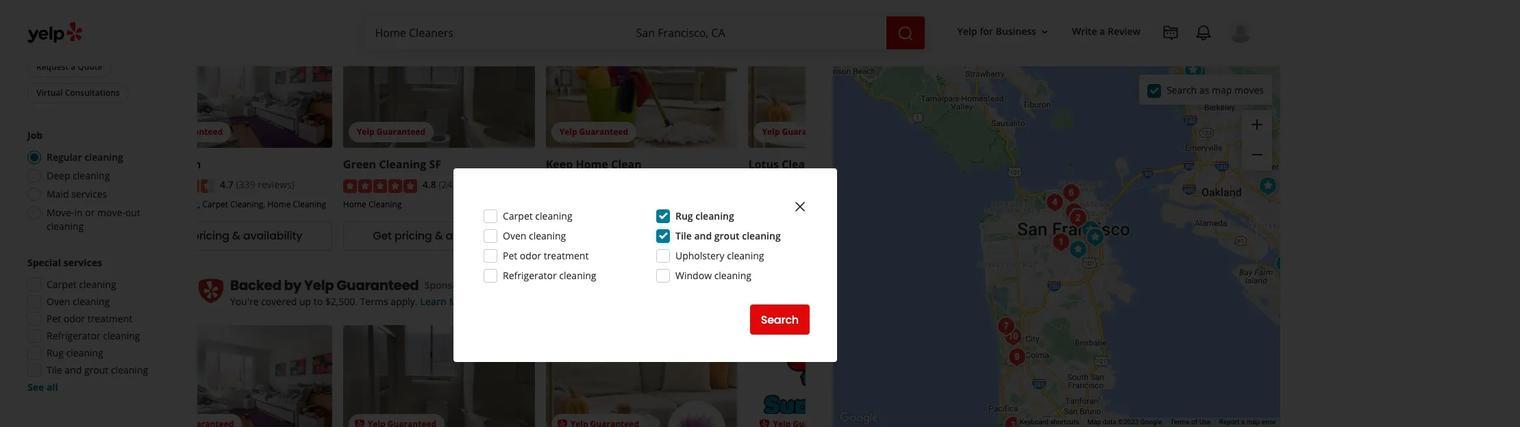 Task type: describe. For each thing, give the bounding box(es) containing it.
1 horizontal spatial terms
[[1170, 419, 1190, 426]]

in
[[74, 206, 83, 219]]

green cleaning sf
[[343, 157, 441, 172]]

services
[[832, 157, 876, 172]]

0 horizontal spatial learn more link
[[360, 3, 413, 16]]

availability for lotus cleaning services
[[851, 228, 910, 244]]

reviews) for green cleaning sf
[[460, 178, 497, 191]]

0 horizontal spatial more
[[389, 3, 413, 16]]

green
[[343, 157, 376, 172]]

virtual consultations button
[[27, 83, 129, 103]]

1 vertical spatial treatment
[[87, 312, 132, 325]]

get for lotus cleaning services
[[778, 228, 797, 244]]

lotus cleaning services
[[748, 157, 876, 172]]

yelp for business button
[[952, 19, 1056, 44]]

apply.
[[391, 295, 418, 308]]

1 horizontal spatial learn more link
[[420, 295, 473, 308]]

3 get from the left
[[576, 228, 594, 244]]

office for lotus cleaning services
[[748, 199, 771, 210]]

3 16 yelp guaranteed v2 image from the left
[[759, 419, 770, 427]]

0 horizontal spatial tile and grout cleaning
[[47, 364, 148, 377]]

cleaning down services
[[836, 199, 869, 210]]

(339
[[236, 178, 255, 191]]

yelp guaranteed link for berryclean
[[140, 33, 332, 148]]

0 horizontal spatial carpet
[[47, 278, 77, 291]]

grout inside search dialog
[[714, 229, 740, 243]]

yelp up berryclean
[[154, 126, 172, 138]]

sunshine house cleaning services image
[[1060, 198, 1088, 226]]

report a map error
[[1219, 419, 1276, 426]]

group containing special services
[[23, 256, 170, 395]]

0 vertical spatial terms
[[360, 295, 388, 308]]

lotus cleaning services link
[[748, 157, 876, 172]]

for
[[980, 25, 993, 38]]

carpet inside search dialog
[[503, 210, 533, 223]]

0 vertical spatial group
[[1242, 110, 1272, 171]]

rug inside search dialog
[[675, 210, 693, 223]]

3 get pricing & availability from the left
[[576, 228, 708, 244]]

zoom out image
[[1249, 147, 1265, 163]]

yelp guaranteed for green cleaning sf
[[357, 126, 426, 138]]

window
[[675, 269, 712, 282]]

berryclean
[[140, 157, 201, 172]]

yelp for business
[[957, 25, 1036, 38]]

by
[[284, 276, 301, 295]]

yelp guaranteed link for lotus cleaning services
[[748, 33, 940, 148]]

deep cleaning
[[47, 169, 110, 182]]

1 horizontal spatial carpet
[[202, 199, 228, 210]]

green cleaning sf link
[[343, 157, 441, 172]]

refrigerator cleaning inside search dialog
[[503, 269, 596, 282]]

reviews) for berryclean
[[258, 178, 295, 191]]

victory's cleaning services image
[[999, 323, 1027, 350]]

fast-responding
[[36, 35, 100, 47]]

use
[[1199, 419, 1211, 426]]

maid
[[47, 188, 69, 201]]

error
[[1262, 419, 1276, 426]]

get pricing & availability for green cleaning sf
[[373, 228, 505, 244]]

richyelle's cleaning image
[[992, 313, 1020, 340]]

office for berryclean
[[140, 199, 163, 210]]

yelp for green
[[357, 126, 375, 138]]

home cleaning
[[343, 199, 402, 210]]

write a review
[[1072, 25, 1141, 38]]

refrigerator inside search dialog
[[503, 269, 557, 282]]

of
[[1191, 419, 1198, 426]]

notifications image
[[1195, 25, 1212, 41]]

$2,500.
[[325, 295, 358, 308]]

consultations
[[65, 87, 120, 99]]

see all button
[[27, 381, 58, 394]]

get pricing & availability button for green cleaning sf
[[343, 221, 535, 251]]

office cleaning, carpet cleaning, home cleaning
[[140, 199, 326, 210]]

1 vertical spatial pet
[[47, 312, 61, 325]]

all
[[47, 381, 58, 394]]

open now
[[36, 9, 78, 21]]

backed by yelp guaranteed
[[230, 276, 419, 295]]

services for maid services
[[71, 188, 107, 201]]

terms of use link
[[1170, 419, 1211, 426]]

learn more
[[360, 3, 413, 16]]

map data ©2023 google
[[1088, 419, 1162, 426]]

rug cleaning inside search dialog
[[675, 210, 734, 223]]

open now button
[[27, 5, 87, 25]]

0 horizontal spatial pet odor treatment
[[47, 312, 132, 325]]

1 vertical spatial grout
[[84, 364, 108, 377]]

google image
[[836, 410, 882, 427]]

as
[[1199, 83, 1209, 96]]

home down '4.7 (339 reviews)'
[[268, 199, 291, 210]]

keyboard shortcuts
[[1020, 419, 1079, 426]]

and inside search dialog
[[694, 229, 712, 243]]

cleaning for lotus
[[782, 157, 829, 172]]

quote
[[78, 61, 102, 73]]

up
[[299, 295, 311, 308]]

shortcuts
[[1050, 419, 1079, 426]]

now
[[60, 9, 78, 21]]

4.7 star rating image
[[140, 179, 214, 193]]

move-
[[97, 206, 125, 219]]

0 vertical spatial learn
[[360, 3, 387, 16]]

lotus cleaning services image
[[1254, 172, 1281, 200]]

home down 4.8 star rating 'image'
[[343, 199, 366, 210]]

a for request
[[71, 61, 76, 73]]

super clean 360 image
[[1183, 59, 1210, 86]]

business
[[996, 25, 1036, 38]]

special services
[[27, 256, 102, 269]]

lotus
[[748, 157, 779, 172]]

1 vertical spatial oven
[[47, 295, 70, 308]]

guaranteed for lotus cleaning services
[[782, 126, 831, 138]]

cleaning, for berryclean
[[165, 199, 200, 210]]

& for berryclean
[[232, 228, 240, 244]]

pet odor treatment inside search dialog
[[503, 249, 589, 262]]

map for error
[[1247, 419, 1260, 426]]

yelp guaranteed
[[304, 276, 419, 295]]

cleaning down '4.7 (339 reviews)'
[[293, 199, 326, 210]]

1 vertical spatial oven cleaning
[[47, 295, 110, 308]]

google
[[1141, 419, 1162, 426]]

guaranteed for keep home clean
[[579, 126, 628, 138]]

deep
[[47, 169, 70, 182]]

availability for berryclean
[[243, 228, 302, 244]]

see all
[[27, 381, 58, 394]]

special
[[27, 256, 61, 269]]

3 pricing from the left
[[597, 228, 635, 244]]

office cleaning, home cleaning
[[748, 199, 869, 210]]

regular cleaning
[[47, 151, 123, 164]]

3 & from the left
[[637, 228, 646, 244]]

refrigerator cleaning inside group
[[47, 330, 140, 343]]

1 16 yelp guaranteed v2 image from the left
[[354, 419, 365, 427]]

rug cleaning inside group
[[47, 347, 103, 360]]

yelp guaranteed for lotus cleaning services
[[762, 126, 831, 138]]

sf
[[429, 157, 441, 172]]

yelp for keep
[[559, 126, 577, 138]]

green clean team image
[[1179, 57, 1207, 84]]

backed
[[230, 276, 281, 295]]

fast-responding button
[[27, 31, 109, 51]]

moves
[[1234, 83, 1264, 96]]

keep home clean link
[[546, 157, 642, 172]]

yelp guaranteed for keep home clean
[[559, 126, 628, 138]]

3 get pricing & availability button from the left
[[546, 221, 737, 251]]

keep
[[546, 157, 573, 172]]

write a review link
[[1067, 19, 1146, 44]]

4.8
[[423, 178, 436, 191]]

close image
[[792, 199, 808, 215]]

map
[[1088, 419, 1101, 426]]

get pricing & availability button for lotus cleaning services
[[748, 221, 940, 251]]

4.8 (245 reviews)
[[423, 178, 497, 191]]

keyboard shortcuts button
[[1020, 418, 1079, 427]]

cleaning inside move-in or move-out cleaning
[[47, 220, 84, 233]]

request a quote button
[[27, 57, 111, 77]]

request
[[36, 61, 69, 73]]

a for report
[[1241, 419, 1245, 426]]

yelp guaranteed link for keep home clean
[[546, 33, 737, 148]]



Task type: vqa. For each thing, say whether or not it's contained in the screenshot.
"Barbeque," to the left
no



Task type: locate. For each thing, give the bounding box(es) containing it.
map region
[[798, 0, 1325, 427]]

oven inside search dialog
[[503, 229, 526, 243]]

berryclean link
[[140, 157, 201, 172]]

get
[[170, 228, 189, 244], [373, 228, 392, 244], [576, 228, 594, 244], [778, 228, 797, 244]]

1 vertical spatial terms
[[1170, 419, 1190, 426]]

& for lotus cleaning services
[[840, 228, 848, 244]]

search for search as map moves
[[1167, 83, 1197, 96]]

get pricing & availability button down office cleaning, home cleaning
[[748, 221, 940, 251]]

services up or
[[71, 188, 107, 201]]

search button
[[750, 305, 810, 335]]

1 & from the left
[[232, 228, 240, 244]]

refrigerator up all
[[47, 330, 100, 343]]

search inside search button
[[761, 312, 799, 328]]

a inside 'element'
[[1100, 25, 1105, 38]]

yelp guaranteed for berryclean
[[154, 126, 223, 138]]

fast-
[[36, 35, 55, 47]]

1 horizontal spatial oven cleaning
[[503, 229, 566, 243]]

refrigerator
[[503, 269, 557, 282], [47, 330, 100, 343]]

ana's cleaning services image
[[1041, 189, 1068, 216]]

1 get pricing & availability button from the left
[[140, 221, 332, 251]]

cleaning glow image
[[1077, 216, 1104, 244]]

0 horizontal spatial search
[[761, 312, 799, 328]]

1 availability from the left
[[243, 228, 302, 244]]

0 vertical spatial tile
[[675, 229, 692, 243]]

1 vertical spatial tile and grout cleaning
[[47, 364, 148, 377]]

1 vertical spatial services
[[63, 256, 102, 269]]

get pricing & availability button up window
[[546, 221, 737, 251]]

map
[[1212, 83, 1232, 96], [1247, 419, 1260, 426]]

1 vertical spatial rug
[[47, 347, 64, 360]]

cleaning
[[85, 151, 123, 164], [73, 169, 110, 182], [535, 210, 572, 223], [696, 210, 734, 223], [47, 220, 84, 233], [529, 229, 566, 243], [742, 229, 781, 243], [727, 249, 764, 262], [559, 269, 596, 282], [714, 269, 751, 282], [79, 278, 116, 291], [73, 295, 110, 308], [103, 330, 140, 343], [66, 347, 103, 360], [111, 364, 148, 377]]

a right report
[[1241, 419, 1245, 426]]

clean
[[611, 157, 642, 172]]

refrigerator inside group
[[47, 330, 100, 343]]

1 horizontal spatial rug cleaning
[[675, 210, 734, 223]]

tile and grout cleaning inside search dialog
[[675, 229, 781, 243]]

1 horizontal spatial group
[[1242, 110, 1272, 171]]

0 vertical spatial grout
[[714, 229, 740, 243]]

refrigerator right the 16 info v2 image
[[503, 269, 557, 282]]

3 guaranteed from the left
[[579, 126, 628, 138]]

search for search
[[761, 312, 799, 328]]

berryclean image
[[1081, 224, 1109, 251], [1081, 224, 1109, 251]]

services
[[71, 188, 107, 201], [63, 256, 102, 269]]

3 availability from the left
[[648, 228, 708, 244]]

pet
[[503, 249, 517, 262], [47, 312, 61, 325]]

1 horizontal spatial 16 yelp guaranteed v2 image
[[557, 419, 568, 427]]

0 vertical spatial pet
[[503, 249, 517, 262]]

guaranteed up berryclean link on the left top of page
[[174, 126, 223, 138]]

review
[[1108, 25, 1141, 38]]

user actions element
[[946, 17, 1272, 101]]

refrigerator cleaning
[[503, 269, 596, 282], [47, 330, 140, 343]]

carpet
[[202, 199, 228, 210], [503, 210, 533, 223], [47, 278, 77, 291]]

1 vertical spatial learn
[[420, 295, 447, 308]]

0 vertical spatial and
[[694, 229, 712, 243]]

map left error
[[1247, 419, 1260, 426]]

1 horizontal spatial cleaning,
[[230, 199, 265, 210]]

guaranteed
[[174, 126, 223, 138], [377, 126, 426, 138], [579, 126, 628, 138], [782, 126, 831, 138]]

keyboard
[[1020, 419, 1049, 426]]

0 horizontal spatial learn
[[360, 3, 387, 16]]

get pricing & availability up upholstery
[[576, 228, 708, 244]]

a inside button
[[71, 61, 76, 73]]

terms of use
[[1170, 419, 1211, 426]]

yelp guaranteed up lotus cleaning services link
[[762, 126, 831, 138]]

pricing
[[192, 228, 229, 244], [394, 228, 432, 244], [597, 228, 635, 244], [800, 228, 837, 244]]

2 get pricing & availability button from the left
[[343, 221, 535, 251]]

1 horizontal spatial tile
[[675, 229, 692, 243]]

1 vertical spatial odor
[[64, 312, 85, 325]]

1 horizontal spatial map
[[1247, 419, 1260, 426]]

1 horizontal spatial office
[[748, 199, 771, 210]]

2 get pricing & availability from the left
[[373, 228, 505, 244]]

& for green cleaning sf
[[435, 228, 443, 244]]

rug cleaning up all
[[47, 347, 103, 360]]

learn more link
[[360, 3, 413, 16], [420, 295, 473, 308]]

4.8 star rating image
[[343, 179, 417, 193]]

oven
[[503, 229, 526, 243], [47, 295, 70, 308]]

1 pricing from the left
[[192, 228, 229, 244]]

reviews) right "(339"
[[258, 178, 295, 191]]

yelp guaranteed link for green cleaning sf
[[343, 33, 535, 148]]

0 vertical spatial more
[[389, 3, 413, 16]]

4 yelp guaranteed link from the left
[[748, 33, 940, 148]]

get pricing & availability up the sponsored
[[373, 228, 505, 244]]

1 vertical spatial refrigerator cleaning
[[47, 330, 140, 343]]

0 horizontal spatial terms
[[360, 295, 388, 308]]

you're covered up to $2,500. terms apply. learn more
[[230, 295, 473, 308]]

rug
[[675, 210, 693, 223], [47, 347, 64, 360]]

request a quote
[[36, 61, 102, 73]]

option group containing job
[[23, 129, 170, 234]]

4 availability from the left
[[851, 228, 910, 244]]

loany's deep cleaning service image
[[1003, 344, 1031, 371]]

2 get from the left
[[373, 228, 392, 244]]

virtual
[[36, 87, 63, 99]]

1 horizontal spatial a
[[1100, 25, 1105, 38]]

1 horizontal spatial oven
[[503, 229, 526, 243]]

cleaning up 4.8 star rating 'image'
[[379, 157, 426, 172]]

services inside group
[[63, 256, 102, 269]]

1 guaranteed from the left
[[174, 126, 223, 138]]

1 office from the left
[[140, 199, 163, 210]]

1 horizontal spatial grout
[[714, 229, 740, 243]]

3 yelp guaranteed from the left
[[559, 126, 628, 138]]

2 availability from the left
[[446, 228, 505, 244]]

map for moves
[[1212, 83, 1232, 96]]

1 horizontal spatial odor
[[520, 249, 541, 262]]

terms left apply.
[[360, 295, 388, 308]]

tile and grout cleaning up all
[[47, 364, 148, 377]]

0 vertical spatial rug cleaning
[[675, 210, 734, 223]]

get pricing & availability for berryclean
[[170, 228, 302, 244]]

cleaning down 4.8 star rating 'image'
[[369, 199, 402, 210]]

rug cleaning
[[675, 210, 734, 223], [47, 347, 103, 360]]

home
[[576, 157, 608, 172], [268, 199, 291, 210], [343, 199, 366, 210], [810, 199, 834, 210]]

pricing for berryclean
[[192, 228, 229, 244]]

0 horizontal spatial tile
[[47, 364, 62, 377]]

tile and grout cleaning
[[675, 229, 781, 243], [47, 364, 148, 377]]

cleaning,
[[165, 199, 200, 210], [230, 199, 265, 210], [773, 199, 808, 210]]

home right keep
[[576, 157, 608, 172]]

1 horizontal spatial rug
[[675, 210, 693, 223]]

(245
[[439, 178, 458, 191]]

cleaning, for lotus cleaning services
[[773, 199, 808, 210]]

carpet cleaning down keep
[[503, 210, 572, 223]]

0 horizontal spatial odor
[[64, 312, 85, 325]]

services inside option group
[[71, 188, 107, 201]]

&
[[232, 228, 240, 244], [435, 228, 443, 244], [637, 228, 646, 244], [840, 228, 848, 244]]

4 & from the left
[[840, 228, 848, 244]]

get pricing & availability down office cleaning, home cleaning
[[778, 228, 910, 244]]

1 horizontal spatial treatment
[[544, 249, 589, 262]]

odor inside search dialog
[[520, 249, 541, 262]]

0 horizontal spatial grout
[[84, 364, 108, 377]]

move-
[[47, 206, 74, 219]]

1 vertical spatial carpet cleaning
[[47, 278, 116, 291]]

guaranteed up green cleaning sf at the top left of page
[[377, 126, 426, 138]]

0 horizontal spatial and
[[65, 364, 82, 377]]

get pricing & availability for lotus cleaning services
[[778, 228, 910, 244]]

4 get pricing & availability button from the left
[[748, 221, 940, 251]]

yelp guaranteed up berryclean
[[154, 126, 223, 138]]

4 guaranteed from the left
[[782, 126, 831, 138]]

0 vertical spatial refrigerator
[[503, 269, 557, 282]]

yelp up green
[[357, 126, 375, 138]]

carpet cleaning inside search dialog
[[503, 210, 572, 223]]

0 horizontal spatial refrigerator
[[47, 330, 100, 343]]

2 & from the left
[[435, 228, 443, 244]]

group
[[1242, 110, 1272, 171], [23, 256, 170, 395]]

yelp up keep
[[559, 126, 577, 138]]

1 horizontal spatial and
[[694, 229, 712, 243]]

tile inside search dialog
[[675, 229, 692, 243]]

sponsored
[[424, 279, 474, 292]]

cleaning up office cleaning, home cleaning
[[782, 157, 829, 172]]

1 horizontal spatial more
[[449, 295, 473, 308]]

1 reviews) from the left
[[258, 178, 295, 191]]

2 horizontal spatial 16 yelp guaranteed v2 image
[[759, 419, 770, 427]]

oven cleaning inside search dialog
[[503, 229, 566, 243]]

amazing cleaning team image
[[1057, 179, 1085, 207]]

map right as
[[1212, 83, 1232, 96]]

report a map error link
[[1219, 419, 1276, 426]]

16 info v2 image
[[477, 280, 487, 291]]

pricing for lotus cleaning services
[[800, 228, 837, 244]]

1 vertical spatial group
[[23, 256, 170, 395]]

0 vertical spatial search
[[1167, 83, 1197, 96]]

cleaning, down "(339"
[[230, 199, 265, 210]]

search dialog
[[0, 0, 1520, 427]]

2 16 yelp guaranteed v2 image from the left
[[557, 419, 568, 427]]

yelp for lotus
[[762, 126, 780, 138]]

1 yelp guaranteed link from the left
[[140, 33, 332, 148]]

4 yelp guaranteed from the left
[[762, 126, 831, 138]]

2 horizontal spatial cleaning,
[[773, 199, 808, 210]]

0 vertical spatial learn more link
[[360, 3, 413, 16]]

0 vertical spatial tile and grout cleaning
[[675, 229, 781, 243]]

2 yelp guaranteed from the left
[[357, 126, 426, 138]]

1 horizontal spatial reviews)
[[460, 178, 497, 191]]

you're
[[230, 295, 259, 308]]

green cleaning sf image
[[999, 412, 1027, 427], [999, 412, 1027, 427]]

0 horizontal spatial refrigerator cleaning
[[47, 330, 140, 343]]

2 pricing from the left
[[394, 228, 432, 244]]

0 horizontal spatial group
[[23, 256, 170, 395]]

1 vertical spatial refrigerator
[[47, 330, 100, 343]]

cleaning, down lotus cleaning services
[[773, 199, 808, 210]]

guaranteed up keep home clean
[[579, 126, 628, 138]]

2 office from the left
[[748, 199, 771, 210]]

or
[[85, 206, 95, 219]]

16 chevron down v2 image
[[1039, 26, 1050, 37]]

yelp guaranteed up keep home clean
[[559, 126, 628, 138]]

refrigerator cleaning right the 16 info v2 image
[[503, 269, 596, 282]]

0 vertical spatial treatment
[[544, 249, 589, 262]]

guaranteed for green cleaning sf
[[377, 126, 426, 138]]

2 horizontal spatial a
[[1241, 419, 1245, 426]]

1 get pricing & availability from the left
[[170, 228, 302, 244]]

availability
[[243, 228, 302, 244], [446, 228, 505, 244], [648, 228, 708, 244], [851, 228, 910, 244]]

rug up upholstery
[[675, 210, 693, 223]]

a left the quote
[[71, 61, 76, 73]]

a right write
[[1100, 25, 1105, 38]]

2 yelp guaranteed link from the left
[[343, 33, 535, 148]]

0 horizontal spatial map
[[1212, 83, 1232, 96]]

upholstery cleaning
[[675, 249, 764, 262]]

pricing for green cleaning sf
[[394, 228, 432, 244]]

home right close image
[[810, 199, 834, 210]]

get pricing & availability button up the sponsored
[[343, 221, 535, 251]]

get for berryclean
[[170, 228, 189, 244]]

4 get from the left
[[778, 228, 797, 244]]

1 vertical spatial more
[[449, 295, 473, 308]]

office down lotus
[[748, 199, 771, 210]]

0 horizontal spatial rug
[[47, 347, 64, 360]]

©2023
[[1118, 419, 1139, 426]]

option group
[[23, 129, 170, 234]]

get pricing & availability button down office cleaning, carpet cleaning, home cleaning
[[140, 221, 332, 251]]

maid services
[[47, 188, 107, 201]]

0 vertical spatial carpet cleaning
[[503, 210, 572, 223]]

None search field
[[364, 16, 927, 49]]

more
[[389, 3, 413, 16], [449, 295, 473, 308]]

0 horizontal spatial treatment
[[87, 312, 132, 325]]

services right "special"
[[63, 256, 102, 269]]

1 vertical spatial learn more link
[[420, 295, 473, 308]]

job
[[27, 129, 43, 142]]

regular
[[47, 151, 82, 164]]

0 horizontal spatial office
[[140, 199, 163, 210]]

grout
[[714, 229, 740, 243], [84, 364, 108, 377]]

yelp guaranteed up the green cleaning sf link
[[357, 126, 426, 138]]

terms
[[360, 295, 388, 308], [1170, 419, 1190, 426]]

yelp
[[957, 25, 977, 38], [154, 126, 172, 138], [357, 126, 375, 138], [559, 126, 577, 138], [762, 126, 780, 138]]

office
[[140, 199, 163, 210], [748, 199, 771, 210]]

0 horizontal spatial pet
[[47, 312, 61, 325]]

4 get pricing & availability from the left
[[778, 228, 910, 244]]

0 horizontal spatial cleaning,
[[165, 199, 200, 210]]

a
[[1100, 25, 1105, 38], [71, 61, 76, 73], [1241, 419, 1245, 426]]

0 vertical spatial services
[[71, 188, 107, 201]]

alves cleaning image
[[1047, 228, 1075, 256]]

angel's cleaning services image
[[1064, 236, 1092, 263]]

1 vertical spatial rug cleaning
[[47, 347, 103, 360]]

data
[[1103, 419, 1116, 426]]

write
[[1072, 25, 1097, 38]]

office right "out"
[[140, 199, 163, 210]]

0 vertical spatial pet odor treatment
[[503, 249, 589, 262]]

get pricing & availability button for berryclean
[[140, 221, 332, 251]]

report
[[1219, 419, 1239, 426]]

1 yelp guaranteed from the left
[[154, 126, 223, 138]]

out
[[125, 206, 140, 219]]

1 horizontal spatial refrigerator
[[503, 269, 557, 282]]

0 horizontal spatial carpet cleaning
[[47, 278, 116, 291]]

a for write
[[1100, 25, 1105, 38]]

1 get from the left
[[170, 228, 189, 244]]

keep home clean
[[546, 157, 642, 172]]

upholstery
[[675, 249, 725, 262]]

1 vertical spatial search
[[761, 312, 799, 328]]

1 vertical spatial and
[[65, 364, 82, 377]]

carpet cleaning
[[503, 210, 572, 223], [47, 278, 116, 291]]

tile up upholstery
[[675, 229, 692, 243]]

search image
[[897, 25, 914, 42]]

4.7
[[220, 178, 233, 191]]

4.7 (339 reviews)
[[220, 178, 295, 191]]

covered
[[261, 295, 297, 308]]

1 vertical spatial map
[[1247, 419, 1260, 426]]

cleaning
[[379, 157, 426, 172], [782, 157, 829, 172], [293, 199, 326, 210], [369, 199, 402, 210], [836, 199, 869, 210]]

pet inside search dialog
[[503, 249, 517, 262]]

1 horizontal spatial search
[[1167, 83, 1197, 96]]

1 horizontal spatial learn
[[420, 295, 447, 308]]

0 horizontal spatial reviews)
[[258, 178, 295, 191]]

get pricing & availability down office cleaning, carpet cleaning, home cleaning
[[170, 228, 302, 244]]

0 horizontal spatial 16 yelp guaranteed v2 image
[[354, 419, 365, 427]]

scrubby ducks image
[[1270, 250, 1298, 278]]

zoom in image
[[1249, 116, 1265, 133]]

yelp inside button
[[957, 25, 977, 38]]

1 horizontal spatial pet
[[503, 249, 517, 262]]

guaranteed for berryclean
[[174, 126, 223, 138]]

0 vertical spatial oven
[[503, 229, 526, 243]]

rug cleaning up upholstery
[[675, 210, 734, 223]]

0 vertical spatial oven cleaning
[[503, 229, 566, 243]]

0 horizontal spatial oven
[[47, 295, 70, 308]]

0 vertical spatial rug
[[675, 210, 693, 223]]

guaranteed up lotus cleaning services link
[[782, 126, 831, 138]]

treatment inside search dialog
[[544, 249, 589, 262]]

0 horizontal spatial rug cleaning
[[47, 347, 103, 360]]

0 vertical spatial map
[[1212, 83, 1232, 96]]

2 reviews) from the left
[[460, 178, 497, 191]]

get for green cleaning sf
[[373, 228, 392, 244]]

yelp left for on the right of the page
[[957, 25, 977, 38]]

projects image
[[1163, 25, 1179, 41]]

2 horizontal spatial carpet
[[503, 210, 533, 223]]

4 pricing from the left
[[800, 228, 837, 244]]

sparkling clean pro image
[[1064, 204, 1092, 232], [1064, 204, 1092, 232]]

cleaning for green
[[379, 157, 426, 172]]

search
[[1167, 83, 1197, 96], [761, 312, 799, 328]]

search as map moves
[[1167, 83, 1264, 96]]

3 cleaning, from the left
[[773, 199, 808, 210]]

treatment
[[544, 249, 589, 262], [87, 312, 132, 325]]

cleaning, down 4.7 star rating image
[[165, 199, 200, 210]]

tile up all
[[47, 364, 62, 377]]

services for special services
[[63, 256, 102, 269]]

availability for green cleaning sf
[[446, 228, 505, 244]]

see
[[27, 381, 44, 394]]

yelp up lotus
[[762, 126, 780, 138]]

1 cleaning, from the left
[[165, 199, 200, 210]]

2 cleaning, from the left
[[230, 199, 265, 210]]

0 vertical spatial odor
[[520, 249, 541, 262]]

1 horizontal spatial pet odor treatment
[[503, 249, 589, 262]]

2 guaranteed from the left
[[377, 126, 426, 138]]

0 vertical spatial refrigerator cleaning
[[503, 269, 596, 282]]

cleaning for home
[[369, 199, 402, 210]]

1 horizontal spatial carpet cleaning
[[503, 210, 572, 223]]

2 vertical spatial a
[[1241, 419, 1245, 426]]

tile and grout cleaning up the 'upholstery cleaning'
[[675, 229, 781, 243]]

1 horizontal spatial tile and grout cleaning
[[675, 229, 781, 243]]

reviews) right (245
[[460, 178, 497, 191]]

to
[[314, 295, 323, 308]]

move-in or move-out cleaning
[[47, 206, 140, 233]]

rug up all
[[47, 347, 64, 360]]

refrigerator cleaning up all
[[47, 330, 140, 343]]

16 yelp guaranteed v2 image
[[354, 419, 365, 427], [557, 419, 568, 427], [759, 419, 770, 427]]

terms left of on the right bottom
[[1170, 419, 1190, 426]]

virtual consultations
[[36, 87, 120, 99]]

3 yelp guaranteed link from the left
[[546, 33, 737, 148]]

carpet cleaning down special services
[[47, 278, 116, 291]]



